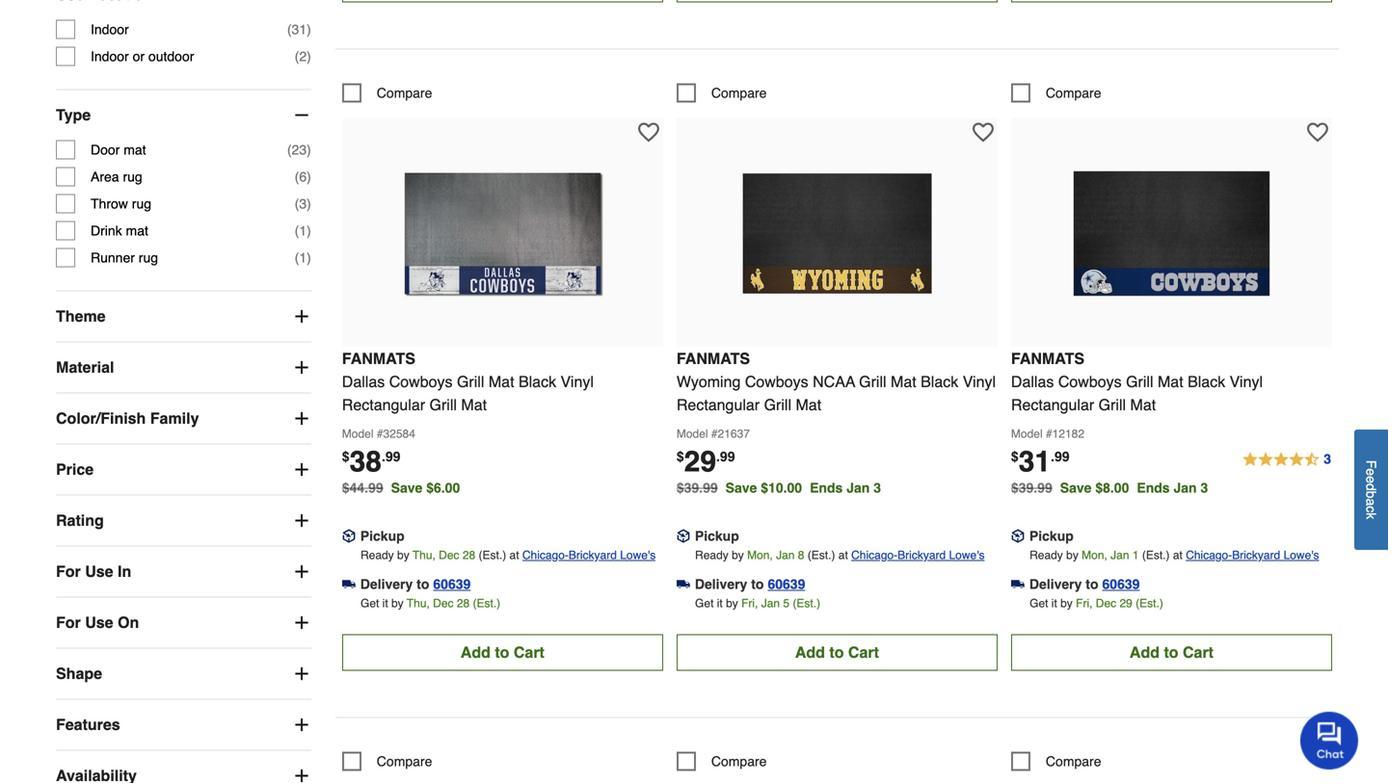 Task type: locate. For each thing, give the bounding box(es) containing it.
1 # from the left
[[377, 427, 383, 441]]

1 horizontal spatial mon,
[[1082, 549, 1108, 562]]

0 horizontal spatial add to cart button
[[342, 635, 663, 671]]

chicago-
[[522, 549, 569, 562], [851, 549, 898, 562], [1186, 549, 1232, 562]]

savings save $8.00 element
[[1060, 481, 1216, 496]]

2 horizontal spatial brickyard
[[1232, 549, 1281, 562]]

plus image inside theme button
[[292, 307, 311, 326]]

price button
[[56, 445, 311, 495]]

jan
[[847, 481, 870, 496], [1174, 481, 1197, 496], [776, 549, 795, 562], [1111, 549, 1130, 562], [761, 597, 780, 611]]

pickup
[[360, 529, 405, 544], [695, 529, 739, 544], [1030, 529, 1074, 544]]

3 $ from the left
[[1011, 449, 1019, 465]]

color/finish
[[56, 410, 146, 428]]

rectangular down wyoming
[[677, 396, 760, 414]]

1 horizontal spatial delivery
[[695, 577, 748, 592]]

add to cart button
[[342, 635, 663, 671], [677, 635, 998, 671], [1011, 635, 1332, 671]]

pickup image for ready by thu, dec 28 (est.) at chicago-brickyard lowe's
[[342, 530, 356, 543]]

heart outline image
[[973, 122, 994, 143], [1307, 122, 1329, 143]]

2 cowboys from the left
[[745, 373, 809, 391]]

delivery for fri, jan 5
[[695, 577, 748, 592]]

compare inside the 5013949083 element
[[377, 85, 432, 101]]

$39.99 save $10.00 ends jan 3
[[677, 481, 881, 496]]

.99 inside $ 31 .99
[[1051, 449, 1070, 465]]

1 horizontal spatial 31
[[1019, 445, 1051, 479]]

jan for get it by fri, jan 5 (est.)
[[761, 597, 780, 611]]

save left $6.00
[[391, 481, 423, 496]]

2 ends jan 3 element from the left
[[1137, 481, 1216, 496]]

2 horizontal spatial fanmats
[[1011, 350, 1085, 368]]

plus image inside features button
[[292, 716, 311, 735]]

0 horizontal spatial chicago-
[[522, 549, 569, 562]]

2 $ from the left
[[677, 449, 684, 465]]

$ inside $ 38 .99
[[342, 449, 350, 465]]

1 add to cart button from the left
[[342, 635, 663, 671]]

fanmats inside fanmats wyoming cowboys ncaa grill mat black vinyl rectangular grill mat
[[677, 350, 750, 368]]

fanmats wyoming cowboys ncaa grill mat black vinyl rectangular grill mat
[[677, 350, 996, 414]]

pickup down $44.99 save $6.00
[[360, 529, 405, 544]]

use left on
[[85, 614, 113, 632]]

0 horizontal spatial heart outline image
[[973, 122, 994, 143]]

theme button
[[56, 292, 311, 342]]

delivery for thu, dec 28
[[360, 577, 413, 592]]

plus image inside rating button
[[292, 512, 311, 531]]

0 horizontal spatial get
[[361, 597, 379, 611]]

truck filled image for get it by fri, jan 5 (est.)
[[677, 578, 690, 592]]

actual price $31.99 element
[[1011, 445, 1070, 479]]

fanmats up model # 12182
[[1011, 350, 1085, 368]]

0 horizontal spatial lowe's
[[620, 549, 656, 562]]

60639 up get it by fri, dec 29 (est.)
[[1103, 577, 1140, 592]]

0 vertical spatial mat
[[124, 142, 146, 158]]

3 # from the left
[[1046, 427, 1053, 441]]

3 get from the left
[[1030, 597, 1049, 611]]

2 model from the left
[[677, 427, 708, 441]]

4 plus image from the top
[[292, 512, 311, 531]]

3 lowe's from the left
[[1284, 549, 1320, 562]]

1 ends jan 3 element from the left
[[810, 481, 889, 496]]

1 horizontal spatial it
[[717, 597, 723, 611]]

$ 38 .99
[[342, 445, 401, 479]]

get
[[361, 597, 379, 611], [695, 597, 714, 611], [1030, 597, 1049, 611]]

2 horizontal spatial delivery to 60639
[[1030, 577, 1140, 592]]

at
[[510, 549, 519, 562], [839, 549, 848, 562], [1173, 549, 1183, 562]]

fanmats dallas cowboys grill mat black vinyl rectangular grill mat image
[[397, 128, 609, 340], [1066, 128, 1278, 340]]

$ down model # 12182
[[1011, 449, 1019, 465]]

cowboys for model # 32584
[[389, 373, 453, 391]]

dallas for 32584
[[342, 373, 385, 391]]

1 black from the left
[[519, 373, 556, 391]]

2 ends from the left
[[1137, 481, 1170, 496]]

1 horizontal spatial rectangular
[[677, 396, 760, 414]]

area
[[91, 169, 119, 185]]

60639
[[433, 577, 471, 592], [768, 577, 805, 592], [1103, 577, 1140, 592]]

2 was price $39.99 element from the left
[[1011, 476, 1060, 496]]

0 horizontal spatial pickup image
[[342, 530, 356, 543]]

0 horizontal spatial black
[[519, 373, 556, 391]]

ready up get it by fri, dec 29 (est.)
[[1030, 549, 1063, 562]]

2 vertical spatial plus image
[[292, 716, 311, 735]]

0 horizontal spatial rectangular
[[342, 396, 425, 414]]

3 vinyl from the left
[[1230, 373, 1263, 391]]

ends jan 3 element for $39.99 save $10.00 ends jan 3
[[810, 481, 889, 496]]

was price $39.99 element for $39.99 save $10.00 ends jan 3
[[677, 476, 726, 496]]

)
[[307, 22, 311, 37], [307, 49, 311, 64], [307, 142, 311, 158], [307, 169, 311, 185], [307, 196, 311, 212], [307, 223, 311, 239], [307, 250, 311, 266]]

delivery to 60639 up get it by fri, jan 5 (est.)
[[695, 577, 805, 592]]

.99 for 29
[[716, 449, 735, 465]]

rug
[[123, 169, 142, 185], [132, 196, 151, 212], [139, 250, 158, 266]]

3 cowboys from the left
[[1058, 373, 1122, 391]]

1 horizontal spatial was price $39.99 element
[[1011, 476, 1060, 496]]

2 at from the left
[[839, 549, 848, 562]]

$10.00
[[761, 481, 802, 496]]

5 ) from the top
[[307, 196, 311, 212]]

chicago- for get it by fri, dec 29 (est.)
[[1186, 549, 1232, 562]]

2 horizontal spatial at
[[1173, 549, 1183, 562]]

delivery to 60639 up get it by fri, dec 29 (est.)
[[1030, 577, 1140, 592]]

by
[[397, 549, 409, 562], [732, 549, 744, 562], [1067, 549, 1079, 562], [391, 597, 404, 611], [726, 597, 738, 611], [1061, 597, 1073, 611]]

ready for ready by mon, jan 1 (est.) at chicago-brickyard lowe's
[[1030, 549, 1063, 562]]

0 horizontal spatial 60639 button
[[433, 575, 471, 594]]

2 # from the left
[[711, 427, 718, 441]]

1 horizontal spatial ends jan 3 element
[[1137, 481, 1216, 496]]

( for door mat
[[287, 142, 292, 158]]

0 vertical spatial 1
[[299, 223, 307, 239]]

1 brickyard from the left
[[569, 549, 617, 562]]

1 horizontal spatial truck filled image
[[677, 578, 690, 592]]

lowe's for ready by mon, jan 8 (est.) at chicago-brickyard lowe's
[[949, 549, 985, 562]]

pickup image down the $ 29 .99
[[677, 530, 690, 543]]

at for mon, jan 8
[[839, 549, 848, 562]]

black
[[519, 373, 556, 391], [921, 373, 959, 391], [1188, 373, 1226, 391]]

for
[[56, 563, 81, 581], [56, 614, 81, 632]]

1 vertical spatial use
[[85, 614, 113, 632]]

2 cart from the left
[[848, 644, 879, 662]]

1 ready from the left
[[361, 549, 394, 562]]

.99 inside $ 38 .99
[[382, 449, 401, 465]]

1 was price $39.99 element from the left
[[677, 476, 726, 496]]

2 vinyl from the left
[[963, 373, 996, 391]]

0 horizontal spatial .99
[[382, 449, 401, 465]]

plus image
[[292, 460, 311, 480], [292, 563, 311, 582], [292, 716, 311, 735]]

compare inside 1002883192 element
[[711, 85, 767, 101]]

theme
[[56, 308, 106, 325]]

runner
[[91, 250, 135, 266]]

0 vertical spatial use
[[85, 563, 113, 581]]

price
[[56, 461, 94, 479]]

3 chicago-brickyard lowe's button from the left
[[1186, 546, 1320, 565]]

delivery
[[360, 577, 413, 592], [695, 577, 748, 592], [1030, 577, 1082, 592]]

fanmats up wyoming
[[677, 350, 750, 368]]

2 horizontal spatial add
[[1130, 644, 1160, 662]]

ready down $44.99
[[361, 549, 394, 562]]

plus image for price
[[292, 460, 311, 480]]

1 mon, from the left
[[747, 549, 773, 562]]

rug right throw
[[132, 196, 151, 212]]

3 left f
[[1324, 452, 1332, 467]]

0 horizontal spatial add to cart
[[461, 644, 545, 662]]

0 horizontal spatial ends
[[810, 481, 843, 496]]

lowe's
[[620, 549, 656, 562], [949, 549, 985, 562], [1284, 549, 1320, 562]]

2 horizontal spatial model
[[1011, 427, 1043, 441]]

outdoor
[[148, 49, 194, 64]]

add to cart button down get it by fri, dec 29 (est.)
[[1011, 635, 1332, 671]]

plus image inside price button
[[292, 460, 311, 480]]

3 it from the left
[[1052, 597, 1058, 611]]

rug for runner rug
[[139, 250, 158, 266]]

2 chicago- from the left
[[851, 549, 898, 562]]

# up actual price $29.99 element
[[711, 427, 718, 441]]

(est.)
[[479, 549, 506, 562], [808, 549, 835, 562], [1142, 549, 1170, 562], [473, 597, 501, 611], [793, 597, 821, 611], [1136, 597, 1164, 611]]

mon, left "8"
[[747, 549, 773, 562]]

1 horizontal spatial add to cart
[[795, 644, 879, 662]]

fri,
[[742, 597, 758, 611], [1076, 597, 1093, 611]]

60639 up 5 in the right of the page
[[768, 577, 805, 592]]

1 horizontal spatial get
[[695, 597, 714, 611]]

0 vertical spatial 31
[[292, 22, 307, 37]]

60639 button up get it by fri, dec 29 (est.)
[[1103, 575, 1140, 594]]

3 ) from the top
[[307, 142, 311, 158]]

cowboys left ncaa
[[745, 373, 809, 391]]

$ for 38
[[342, 449, 350, 465]]

0 horizontal spatial was price $39.99 element
[[677, 476, 726, 496]]

1 vertical spatial mat
[[126, 223, 148, 239]]

1 horizontal spatial $
[[677, 449, 684, 465]]

1 .99 from the left
[[382, 449, 401, 465]]

model
[[342, 427, 374, 441], [677, 427, 708, 441], [1011, 427, 1043, 441]]

2 indoor from the top
[[91, 49, 129, 64]]

) for runner rug
[[307, 250, 311, 266]]

2 horizontal spatial add to cart
[[1130, 644, 1214, 662]]

2 horizontal spatial save
[[1060, 481, 1092, 496]]

60639 button up get it by thu, dec 28 (est.)
[[433, 575, 471, 594]]

use left 'in'
[[85, 563, 113, 581]]

3 60639 button from the left
[[1103, 575, 1140, 594]]

1002882076 element
[[342, 752, 432, 772]]

6 ) from the top
[[307, 223, 311, 239]]

1 ( 1 ) from the top
[[295, 223, 311, 239]]

rectangular up model # 32584
[[342, 396, 425, 414]]

3 brickyard from the left
[[1232, 549, 1281, 562]]

was price $39.99 element for $39.99 save $8.00 ends jan 3
[[1011, 476, 1060, 496]]

dallas
[[342, 373, 385, 391], [1011, 373, 1054, 391]]

0 horizontal spatial 31
[[292, 22, 307, 37]]

pickup image for ready by mon, jan 8 (est.) at chicago-brickyard lowe's
[[677, 530, 690, 543]]

type
[[56, 106, 91, 124]]

for for for use on
[[56, 614, 81, 632]]

jan up ready by mon, jan 8 (est.) at chicago-brickyard lowe's at the bottom
[[847, 481, 870, 496]]

0 horizontal spatial $
[[342, 449, 350, 465]]

2 horizontal spatial pickup
[[1030, 529, 1074, 544]]

0 horizontal spatial save
[[391, 481, 423, 496]]

3 delivery from the left
[[1030, 577, 1082, 592]]

1 vinyl from the left
[[561, 373, 594, 391]]

fanmats dallas cowboys grill mat black vinyl rectangular grill mat for 12182
[[1011, 350, 1263, 414]]

e up d
[[1364, 469, 1379, 476]]

in
[[118, 563, 131, 581]]

grill
[[457, 373, 484, 391], [859, 373, 887, 391], [1126, 373, 1154, 391], [430, 396, 457, 414], [764, 396, 792, 414], [1099, 396, 1126, 414]]

add to cart button down get it by thu, dec 28 (est.)
[[342, 635, 663, 671]]

.99 down 32584
[[382, 449, 401, 465]]

3 .99 from the left
[[1051, 449, 1070, 465]]

jan left 5 in the right of the page
[[761, 597, 780, 611]]

was price $39.99 element down model # 21637
[[677, 476, 726, 496]]

.99 down 12182
[[1051, 449, 1070, 465]]

0 horizontal spatial at
[[510, 549, 519, 562]]

5 plus image from the top
[[292, 614, 311, 633]]

model up 38
[[342, 427, 374, 441]]

3 plus image from the top
[[292, 716, 311, 735]]

ends right $8.00
[[1137, 481, 1170, 496]]

1 chicago-brickyard lowe's button from the left
[[522, 546, 656, 565]]

1 save from the left
[[391, 481, 423, 496]]

2 add to cart from the left
[[795, 644, 879, 662]]

dec
[[439, 549, 459, 562], [433, 597, 454, 611], [1096, 597, 1117, 611]]

# for 12182
[[1046, 427, 1053, 441]]

0 horizontal spatial brickyard
[[569, 549, 617, 562]]

1
[[299, 223, 307, 239], [299, 250, 307, 266], [1133, 549, 1139, 562]]

3 at from the left
[[1173, 549, 1183, 562]]

3 60639 from the left
[[1103, 577, 1140, 592]]

1 lowe's from the left
[[620, 549, 656, 562]]

2 .99 from the left
[[716, 449, 735, 465]]

compare inside 1001090498 element
[[1046, 85, 1102, 101]]

add to cart down get it by fri, dec 29 (est.)
[[1130, 644, 1214, 662]]

3 model from the left
[[1011, 427, 1043, 441]]

1 pickup image from the left
[[342, 530, 356, 543]]

f
[[1364, 460, 1379, 469]]

2 horizontal spatial chicago-brickyard lowe's button
[[1186, 546, 1320, 565]]

2 horizontal spatial get
[[1030, 597, 1049, 611]]

pickup image
[[342, 530, 356, 543], [677, 530, 690, 543]]

60639 button for 5
[[768, 575, 805, 594]]

29 down model # 21637
[[684, 445, 716, 479]]

0 vertical spatial plus image
[[292, 460, 311, 480]]

plus image
[[292, 307, 311, 326], [292, 358, 311, 378], [292, 409, 311, 429], [292, 512, 311, 531], [292, 614, 311, 633], [292, 665, 311, 684], [292, 767, 311, 784]]

28
[[463, 549, 476, 562], [457, 597, 470, 611]]

jan up ready by mon, jan 1 (est.) at chicago-brickyard lowe's
[[1174, 481, 1197, 496]]

plus image for theme
[[292, 307, 311, 326]]

plus image inside shape button
[[292, 665, 311, 684]]

1 vertical spatial 28
[[457, 597, 470, 611]]

$ inside $ 31 .99
[[1011, 449, 1019, 465]]

2 ) from the top
[[307, 49, 311, 64]]

chicago-brickyard lowe's button
[[522, 546, 656, 565], [851, 546, 985, 565], [1186, 546, 1320, 565]]

plus image inside material button
[[292, 358, 311, 378]]

1 horizontal spatial fanmats dallas cowboys grill mat black vinyl rectangular grill mat image
[[1066, 128, 1278, 340]]

2 60639 button from the left
[[768, 575, 805, 594]]

add down get it by fri, dec 29 (est.)
[[1130, 644, 1160, 662]]

1 vertical spatial rug
[[132, 196, 151, 212]]

#
[[377, 427, 383, 441], [711, 427, 718, 441], [1046, 427, 1053, 441]]

thu,
[[413, 549, 436, 562], [407, 597, 430, 611]]

plus image inside for use on button
[[292, 614, 311, 633]]

was price $39.99 element
[[677, 476, 726, 496], [1011, 476, 1060, 496]]

) for door mat
[[307, 142, 311, 158]]

1 plus image from the top
[[292, 460, 311, 480]]

cowboys inside fanmats wyoming cowboys ncaa grill mat black vinyl rectangular grill mat
[[745, 373, 809, 391]]

3 fanmats from the left
[[1011, 350, 1085, 368]]

0 vertical spatial rug
[[123, 169, 142, 185]]

black for model # 12182
[[1188, 373, 1226, 391]]

2 horizontal spatial it
[[1052, 597, 1058, 611]]

1 horizontal spatial fanmats
[[677, 350, 750, 368]]

( 6 )
[[295, 169, 311, 185]]

2 horizontal spatial vinyl
[[1230, 373, 1263, 391]]

model up the actual price $31.99 'element'
[[1011, 427, 1043, 441]]

delivery up get it by thu, dec 28 (est.)
[[360, 577, 413, 592]]

2 horizontal spatial $
[[1011, 449, 1019, 465]]

3 up ready by mon, jan 1 (est.) at chicago-brickyard lowe's
[[1201, 481, 1208, 496]]

12182
[[1053, 427, 1085, 441]]

delivery up get it by fri, jan 5 (est.)
[[695, 577, 748, 592]]

$ inside the $ 29 .99
[[677, 449, 684, 465]]

0 horizontal spatial it
[[382, 597, 388, 611]]

delivery to 60639
[[360, 577, 471, 592], [695, 577, 805, 592], [1030, 577, 1140, 592]]

jan for $39.99 save $10.00 ends jan 3
[[847, 481, 870, 496]]

0 vertical spatial thu,
[[413, 549, 436, 562]]

mat right door
[[124, 142, 146, 158]]

model # 21637
[[677, 427, 750, 441]]

1 fanmats from the left
[[342, 350, 416, 368]]

0 horizontal spatial fanmats dallas cowboys grill mat black vinyl rectangular grill mat image
[[397, 128, 609, 340]]

1 vertical spatial 1
[[299, 250, 307, 266]]

2 horizontal spatial truck filled image
[[1011, 578, 1025, 592]]

1 horizontal spatial model
[[677, 427, 708, 441]]

1 horizontal spatial fanmats dallas cowboys grill mat black vinyl rectangular grill mat
[[1011, 350, 1263, 414]]

1 horizontal spatial save
[[726, 481, 757, 496]]

3 truck filled image from the left
[[1011, 578, 1025, 592]]

60639 for 29
[[1103, 577, 1140, 592]]

get it by fri, jan 5 (est.)
[[695, 597, 821, 611]]

60639 button for 29
[[1103, 575, 1140, 594]]

actual price $29.99 element
[[677, 445, 735, 479]]

compare inside 1003129418 element
[[711, 754, 767, 770]]

0 horizontal spatial #
[[377, 427, 383, 441]]

1 ) from the top
[[307, 22, 311, 37]]

28 down the ready by thu, dec 28 (est.) at chicago-brickyard lowe's
[[457, 597, 470, 611]]

1 $39.99 from the left
[[677, 481, 718, 496]]

fanmats dallas cowboys grill mat black vinyl rectangular grill mat up 32584
[[342, 350, 594, 414]]

add to cart down get it by fri, jan 5 (est.)
[[795, 644, 879, 662]]

save
[[391, 481, 423, 496], [726, 481, 757, 496], [1060, 481, 1092, 496]]

area rug
[[91, 169, 142, 185]]

1 horizontal spatial dallas
[[1011, 373, 1054, 391]]

was price $39.99 element down model # 12182
[[1011, 476, 1060, 496]]

1 it from the left
[[382, 597, 388, 611]]

2 brickyard from the left
[[898, 549, 946, 562]]

cowboys for model # 12182
[[1058, 373, 1122, 391]]

$39.99 down $ 31 .99
[[1011, 481, 1053, 496]]

save left $8.00
[[1060, 481, 1092, 496]]

( 1 )
[[295, 223, 311, 239], [295, 250, 311, 266]]

ends right $10.00
[[810, 481, 843, 496]]

( 1 ) for rug
[[295, 250, 311, 266]]

for down rating on the bottom of page
[[56, 563, 81, 581]]

delivery to 60639 for fri, jan 5
[[695, 577, 805, 592]]

1 pickup from the left
[[360, 529, 405, 544]]

mat for drink mat
[[126, 223, 148, 239]]

1 fri, from the left
[[742, 597, 758, 611]]

ready up get it by fri, jan 5 (est.)
[[695, 549, 729, 562]]

cowboys up 32584
[[389, 373, 453, 391]]

use for on
[[85, 614, 113, 632]]

# up the actual price $31.99 'element'
[[1046, 427, 1053, 441]]

drink mat
[[91, 223, 148, 239]]

compare inside 1002882076 "element"
[[377, 754, 432, 770]]

( 1 ) for mat
[[295, 223, 311, 239]]

6
[[299, 169, 307, 185]]

indoor left or
[[91, 49, 129, 64]]

rug right runner
[[139, 250, 158, 266]]

2 60639 from the left
[[768, 577, 805, 592]]

1 horizontal spatial brickyard
[[898, 549, 946, 562]]

$ up was price $44.99 element
[[342, 449, 350, 465]]

0 horizontal spatial 60639
[[433, 577, 471, 592]]

dallas up model # 12182
[[1011, 373, 1054, 391]]

29 down ready by mon, jan 1 (est.) at chicago-brickyard lowe's
[[1120, 597, 1133, 611]]

0 vertical spatial for
[[56, 563, 81, 581]]

rectangular for model # 32584
[[342, 396, 425, 414]]

$39.99
[[677, 481, 718, 496], [1011, 481, 1053, 496]]

2 rectangular from the left
[[677, 396, 760, 414]]

0 horizontal spatial ends jan 3 element
[[810, 481, 889, 496]]

$39.99 for $39.99 save $10.00 ends jan 3
[[677, 481, 718, 496]]

$ down model # 21637
[[677, 449, 684, 465]]

0 horizontal spatial dallas
[[342, 373, 385, 391]]

add to cart
[[461, 644, 545, 662], [795, 644, 879, 662], [1130, 644, 1214, 662]]

$ for 31
[[1011, 449, 1019, 465]]

.99 inside the $ 29 .99
[[716, 449, 735, 465]]

7 plus image from the top
[[292, 767, 311, 784]]

delivery to 60639 up get it by thu, dec 28 (est.)
[[360, 577, 471, 592]]

( for indoor or outdoor
[[295, 49, 299, 64]]

31
[[292, 22, 307, 37], [1019, 445, 1051, 479]]

2 horizontal spatial add to cart button
[[1011, 635, 1332, 671]]

add down get it by fri, jan 5 (est.)
[[795, 644, 825, 662]]

0 horizontal spatial pickup
[[360, 529, 405, 544]]

save left $10.00
[[726, 481, 757, 496]]

2 get from the left
[[695, 597, 714, 611]]

truck filled image
[[342, 578, 356, 592], [677, 578, 690, 592], [1011, 578, 1025, 592]]

mat up runner rug
[[126, 223, 148, 239]]

ends jan 3 element
[[810, 481, 889, 496], [1137, 481, 1216, 496]]

1 $ from the left
[[342, 449, 350, 465]]

dallas up model # 32584
[[342, 373, 385, 391]]

mat
[[489, 373, 514, 391], [891, 373, 917, 391], [1158, 373, 1184, 391], [461, 396, 487, 414], [796, 396, 822, 414], [1131, 396, 1156, 414]]

ready by mon, jan 8 (est.) at chicago-brickyard lowe's
[[695, 549, 985, 562]]

pickup down the $ 29 .99
[[695, 529, 739, 544]]

compare inside 5000030983 element
[[1046, 754, 1102, 770]]

for up shape
[[56, 614, 81, 632]]

3 ready from the left
[[1030, 549, 1063, 562]]

3 delivery to 60639 from the left
[[1030, 577, 1140, 592]]

1 add from the left
[[461, 644, 491, 662]]

plus image inside the for use in button
[[292, 563, 311, 582]]

1 for drink mat
[[299, 223, 307, 239]]

delivery up get it by fri, dec 29 (est.)
[[1030, 577, 1082, 592]]

chicago-brickyard lowe's button for ready by mon, jan 1 (est.) at chicago-brickyard lowe's
[[1186, 546, 1320, 565]]

compare
[[377, 85, 432, 101], [711, 85, 767, 101], [1046, 85, 1102, 101], [377, 754, 432, 770], [711, 754, 767, 770], [1046, 754, 1102, 770]]

0 vertical spatial indoor
[[91, 22, 129, 37]]

add to cart button down 5 in the right of the page
[[677, 635, 998, 671]]

add down get it by thu, dec 28 (est.)
[[461, 644, 491, 662]]

indoor
[[91, 22, 129, 37], [91, 49, 129, 64]]

compare for 1002883192 element
[[711, 85, 767, 101]]

2 vertical spatial rug
[[139, 250, 158, 266]]

1002883192 element
[[677, 83, 767, 103]]

2 horizontal spatial cart
[[1183, 644, 1214, 662]]

1 horizontal spatial add
[[795, 644, 825, 662]]

2 save from the left
[[726, 481, 757, 496]]

indoor up indoor or outdoor
[[91, 22, 129, 37]]

2 black from the left
[[921, 373, 959, 391]]

model up actual price $29.99 element
[[677, 427, 708, 441]]

it for fri, jan 5
[[717, 597, 723, 611]]

it
[[382, 597, 388, 611], [717, 597, 723, 611], [1052, 597, 1058, 611]]

fanmats up model # 32584
[[342, 350, 416, 368]]

1 horizontal spatial chicago-brickyard lowe's button
[[851, 546, 985, 565]]

it for fri, dec 29
[[1052, 597, 1058, 611]]

3 black from the left
[[1188, 373, 1226, 391]]

chicago-brickyard lowe's button for ready by mon, jan 8 (est.) at chicago-brickyard lowe's
[[851, 546, 985, 565]]

ready
[[361, 549, 394, 562], [695, 549, 729, 562], [1030, 549, 1063, 562]]

1 horizontal spatial delivery to 60639
[[695, 577, 805, 592]]

60639 up get it by thu, dec 28 (est.)
[[433, 577, 471, 592]]

vinyl
[[561, 373, 594, 391], [963, 373, 996, 391], [1230, 373, 1263, 391]]

2 fanmats dallas cowboys grill mat black vinyl rectangular grill mat from the left
[[1011, 350, 1263, 414]]

2 delivery to 60639 from the left
[[695, 577, 805, 592]]

1 cowboys from the left
[[389, 373, 453, 391]]

2 chicago-brickyard lowe's button from the left
[[851, 546, 985, 565]]

plus image for material
[[292, 358, 311, 378]]

$ for 29
[[677, 449, 684, 465]]

0 horizontal spatial add
[[461, 644, 491, 662]]

(est.) right 5 in the right of the page
[[793, 597, 821, 611]]

# for 32584
[[377, 427, 383, 441]]

plus image inside color/finish family button
[[292, 409, 311, 429]]

pickup image down $44.99
[[342, 530, 356, 543]]

0 horizontal spatial cowboys
[[389, 373, 453, 391]]

2 plus image from the top
[[292, 563, 311, 582]]

model for model # 21637
[[677, 427, 708, 441]]

ends jan 3 element right $10.00
[[810, 481, 889, 496]]

2 lowe's from the left
[[949, 549, 985, 562]]

2 pickup image from the left
[[677, 530, 690, 543]]

6 plus image from the top
[[292, 665, 311, 684]]

fanmats dallas cowboys grill mat black vinyl rectangular grill mat up 12182
[[1011, 350, 1263, 414]]

2 for from the top
[[56, 614, 81, 632]]

31 up the 2
[[292, 22, 307, 37]]

pickup for ready by mon, jan 1 (est.) at chicago-brickyard lowe's
[[1030, 529, 1074, 544]]

0 horizontal spatial mon,
[[747, 549, 773, 562]]

plus image for for use in
[[292, 563, 311, 582]]

1 horizontal spatial cowboys
[[745, 373, 809, 391]]

2 ready from the left
[[695, 549, 729, 562]]

) for drink mat
[[307, 223, 311, 239]]

delivery to 60639 for thu, dec 28
[[360, 577, 471, 592]]

get for get it by fri, jan 5 (est.)
[[695, 597, 714, 611]]

add to cart down get it by thu, dec 28 (est.)
[[461, 644, 545, 662]]

1 use from the top
[[85, 563, 113, 581]]

1 vertical spatial thu,
[[407, 597, 430, 611]]

# for 21637
[[711, 427, 718, 441]]

0 horizontal spatial truck filled image
[[342, 578, 356, 592]]

7 ) from the top
[[307, 250, 311, 266]]

ends jan 3 element for $39.99 save $8.00 ends jan 3
[[1137, 481, 1216, 496]]

1 rectangular from the left
[[342, 396, 425, 414]]

use
[[85, 563, 113, 581], [85, 614, 113, 632]]

(
[[287, 22, 292, 37], [295, 49, 299, 64], [287, 142, 292, 158], [295, 169, 299, 185], [295, 196, 299, 212], [295, 223, 299, 239], [295, 250, 299, 266]]

2 ( 1 ) from the top
[[295, 250, 311, 266]]

dec down ready by mon, jan 1 (est.) at chicago-brickyard lowe's
[[1096, 597, 1117, 611]]

$39.99 down the $ 29 .99
[[677, 481, 718, 496]]

3 chicago- from the left
[[1186, 549, 1232, 562]]

2 horizontal spatial 60639 button
[[1103, 575, 1140, 594]]

28 up get it by thu, dec 28 (est.)
[[463, 549, 476, 562]]

compare for 5000030983 element
[[1046, 754, 1102, 770]]

features button
[[56, 701, 311, 751]]

at for mon, jan 1
[[1173, 549, 1183, 562]]

.99 down 21637
[[716, 449, 735, 465]]

1 truck filled image from the left
[[342, 578, 356, 592]]

0 horizontal spatial chicago-brickyard lowe's button
[[522, 546, 656, 565]]

1 indoor from the top
[[91, 22, 129, 37]]

4 ) from the top
[[307, 169, 311, 185]]

pickup image
[[1011, 530, 1025, 543]]

1 ends from the left
[[810, 481, 843, 496]]

mon, for mon, jan 8
[[747, 549, 773, 562]]

(est.) down 'savings save $8.00' element
[[1142, 549, 1170, 562]]

0 horizontal spatial $39.99
[[677, 481, 718, 496]]

mon, up get it by fri, dec 29 (est.)
[[1082, 549, 1108, 562]]

a
[[1364, 499, 1379, 506]]

1 horizontal spatial at
[[839, 549, 848, 562]]

1 vertical spatial for
[[56, 614, 81, 632]]

indoor for indoor
[[91, 22, 129, 37]]

1 horizontal spatial 60639 button
[[768, 575, 805, 594]]

cowboys up 12182
[[1058, 373, 1122, 391]]

1 vertical spatial plus image
[[292, 563, 311, 582]]

1 horizontal spatial fri,
[[1076, 597, 1093, 611]]

rectangular up model # 12182
[[1011, 396, 1095, 414]]

2 horizontal spatial black
[[1188, 373, 1226, 391]]

# up $ 38 .99
[[377, 427, 383, 441]]

1 at from the left
[[510, 549, 519, 562]]

compare for 1002882076 "element"
[[377, 754, 432, 770]]

31 down model # 12182
[[1019, 445, 1051, 479]]

2 horizontal spatial .99
[[1051, 449, 1070, 465]]

1 vertical spatial indoor
[[91, 49, 129, 64]]

ends for save $8.00
[[1137, 481, 1170, 496]]

60639 button up 5 in the right of the page
[[768, 575, 805, 594]]

29
[[684, 445, 716, 479], [1120, 597, 1133, 611]]

21637
[[718, 427, 750, 441]]

delivery to 60639 for fri, dec 29
[[1030, 577, 1140, 592]]

1 horizontal spatial ready
[[695, 549, 729, 562]]

fanmats wyoming cowboys ncaa grill mat black vinyl rectangular grill mat image
[[731, 128, 943, 340]]

1 horizontal spatial black
[[921, 373, 959, 391]]

2 horizontal spatial lowe's
[[1284, 549, 1320, 562]]

2 mon, from the left
[[1082, 549, 1108, 562]]

rug right area
[[123, 169, 142, 185]]

2 dallas from the left
[[1011, 373, 1054, 391]]

family
[[150, 410, 199, 428]]

e up the b
[[1364, 476, 1379, 484]]

31 for ( 31 )
[[292, 22, 307, 37]]



Task type: vqa. For each thing, say whether or not it's contained in the screenshot.
SELECTED
no



Task type: describe. For each thing, give the bounding box(es) containing it.
f e e d b a c k button
[[1355, 430, 1388, 550]]

$44.99
[[342, 481, 383, 496]]

model for model # 12182
[[1011, 427, 1043, 441]]

32584
[[383, 427, 415, 441]]

1003129418 element
[[677, 752, 767, 772]]

chicago- for get it by fri, jan 5 (est.)
[[851, 549, 898, 562]]

rug for area rug
[[123, 169, 142, 185]]

3 up ready by mon, jan 8 (est.) at chicago-brickyard lowe's at the bottom
[[874, 481, 881, 496]]

4.5 stars image
[[1242, 449, 1332, 472]]

black inside fanmats wyoming cowboys ncaa grill mat black vinyl rectangular grill mat
[[921, 373, 959, 391]]

$39.99 save $8.00 ends jan 3
[[1011, 481, 1208, 496]]

wyoming
[[677, 373, 741, 391]]

2 e from the top
[[1364, 476, 1379, 484]]

5
[[783, 597, 790, 611]]

type button
[[56, 90, 311, 140]]

(est.) up get it by thu, dec 28 (est.)
[[479, 549, 506, 562]]

2 add from the left
[[795, 644, 825, 662]]

) for indoor or outdoor
[[307, 49, 311, 64]]

) for throw rug
[[307, 196, 311, 212]]

model # 12182
[[1011, 427, 1085, 441]]

3 inside '4.5 stars' image
[[1324, 452, 1332, 467]]

plus image for for use on
[[292, 614, 311, 633]]

minus image
[[292, 106, 311, 125]]

runner rug
[[91, 250, 158, 266]]

it for thu, dec 28
[[382, 597, 388, 611]]

get for get it by fri, dec 29 (est.)
[[1030, 597, 1049, 611]]

ready for ready by thu, dec 28 (est.) at chicago-brickyard lowe's
[[361, 549, 394, 562]]

1 e from the top
[[1364, 469, 1379, 476]]

vinyl inside fanmats wyoming cowboys ncaa grill mat black vinyl rectangular grill mat
[[963, 373, 996, 391]]

dec for get it by thu, dec 28 (est.)
[[433, 597, 454, 611]]

compare for 1003129418 element
[[711, 754, 767, 770]]

model for model # 32584
[[342, 427, 374, 441]]

k
[[1364, 513, 1379, 520]]

for use on button
[[56, 598, 311, 648]]

shape button
[[56, 649, 311, 700]]

brickyard for ready by thu, dec 28 (est.) at chicago-brickyard lowe's
[[569, 549, 617, 562]]

$39.99 for $39.99 save $8.00 ends jan 3
[[1011, 481, 1053, 496]]

( for runner rug
[[295, 250, 299, 266]]

rectangular inside fanmats wyoming cowboys ncaa grill mat black vinyl rectangular grill mat
[[677, 396, 760, 414]]

black for model # 32584
[[519, 373, 556, 391]]

0 vertical spatial 28
[[463, 549, 476, 562]]

plus image for features
[[292, 716, 311, 735]]

fanmats for 32584
[[342, 350, 416, 368]]

fanmats for 21637
[[677, 350, 750, 368]]

compare for the 5013949083 element
[[377, 85, 432, 101]]

3 save from the left
[[1060, 481, 1092, 496]]

b
[[1364, 491, 1379, 499]]

savings save $10.00 element
[[726, 481, 889, 496]]

f e e d b a c k
[[1364, 460, 1379, 520]]

drink
[[91, 223, 122, 239]]

$6.00
[[426, 481, 460, 496]]

( for throw rug
[[295, 196, 299, 212]]

rating
[[56, 512, 104, 530]]

3 down the ( 6 )
[[299, 196, 307, 212]]

0 horizontal spatial 29
[[684, 445, 716, 479]]

shape
[[56, 665, 102, 683]]

indoor or outdoor
[[91, 49, 194, 64]]

throw rug
[[91, 196, 151, 212]]

(est.) right "8"
[[808, 549, 835, 562]]

2 fanmats dallas cowboys grill mat black vinyl rectangular grill mat image from the left
[[1066, 128, 1278, 340]]

2 heart outline image from the left
[[1307, 122, 1329, 143]]

ready by thu, dec 28 (est.) at chicago-brickyard lowe's
[[361, 549, 656, 562]]

( for drink mat
[[295, 223, 299, 239]]

( 2 )
[[295, 49, 311, 64]]

ready by mon, jan 1 (est.) at chicago-brickyard lowe's
[[1030, 549, 1320, 562]]

1 for runner rug
[[299, 250, 307, 266]]

60639 for 5
[[768, 577, 805, 592]]

jan up get it by fri, dec 29 (est.)
[[1111, 549, 1130, 562]]

jan for $39.99 save $8.00 ends jan 3
[[1174, 481, 1197, 496]]

3 add to cart from the left
[[1130, 644, 1214, 662]]

5013949083 element
[[342, 83, 432, 103]]

ends for save $10.00
[[810, 481, 843, 496]]

door
[[91, 142, 120, 158]]

chicago-brickyard lowe's button for ready by thu, dec 28 (est.) at chicago-brickyard lowe's
[[522, 546, 656, 565]]

ncaa
[[813, 373, 855, 391]]

plus image for color/finish family
[[292, 409, 311, 429]]

material button
[[56, 343, 311, 393]]

chicago- for get it by thu, dec 28 (est.)
[[522, 549, 569, 562]]

lowe's for ready by thu, dec 28 (est.) at chicago-brickyard lowe's
[[620, 549, 656, 562]]

for use in button
[[56, 547, 311, 597]]

color/finish family
[[56, 410, 199, 428]]

1 heart outline image from the left
[[973, 122, 994, 143]]

pickup for ready by thu, dec 28 (est.) at chicago-brickyard lowe's
[[360, 529, 405, 544]]

( 31 )
[[287, 22, 311, 37]]

actual price $38.99 element
[[342, 445, 401, 479]]

pickup for ready by mon, jan 8 (est.) at chicago-brickyard lowe's
[[695, 529, 739, 544]]

3 button
[[1242, 449, 1332, 472]]

(est.) down the ready by thu, dec 28 (est.) at chicago-brickyard lowe's
[[473, 597, 501, 611]]

dec for get it by fri, dec 29 (est.)
[[1096, 597, 1117, 611]]

31 for $ 31 .99
[[1019, 445, 1051, 479]]

1001090498 element
[[1011, 83, 1102, 103]]

d
[[1364, 484, 1379, 491]]

rating button
[[56, 496, 311, 546]]

save for 38
[[391, 481, 423, 496]]

$44.99 save $6.00
[[342, 481, 460, 496]]

c
[[1364, 506, 1379, 513]]

dec up get it by thu, dec 28 (est.)
[[439, 549, 459, 562]]

chat invite button image
[[1301, 712, 1359, 770]]

brickyard for ready by mon, jan 8 (est.) at chicago-brickyard lowe's
[[898, 549, 946, 562]]

lowe's for ready by mon, jan 1 (est.) at chicago-brickyard lowe's
[[1284, 549, 1320, 562]]

mat for door mat
[[124, 142, 146, 158]]

rectangular for model # 12182
[[1011, 396, 1095, 414]]

1 fanmats dallas cowboys grill mat black vinyl rectangular grill mat image from the left
[[397, 128, 609, 340]]

compare for 1001090498 element
[[1046, 85, 1102, 101]]

at for thu, dec 28
[[510, 549, 519, 562]]

( for area rug
[[295, 169, 299, 185]]

on
[[118, 614, 139, 632]]

truck filled image for get it by fri, dec 29 (est.)
[[1011, 578, 1025, 592]]

fri, for fri, dec 29
[[1076, 597, 1093, 611]]

(est.) down ready by mon, jan 1 (est.) at chicago-brickyard lowe's
[[1136, 597, 1164, 611]]

$ 29 .99
[[677, 445, 735, 479]]

1 vertical spatial 29
[[1120, 597, 1133, 611]]

for for for use in
[[56, 563, 81, 581]]

color/finish family button
[[56, 394, 311, 444]]

fanmats dallas cowboys grill mat black vinyl rectangular grill mat for 32584
[[342, 350, 594, 414]]

for use on
[[56, 614, 139, 632]]

1 cart from the left
[[514, 644, 545, 662]]

was price $44.99 element
[[342, 476, 391, 496]]

( 3 )
[[295, 196, 311, 212]]

indoor for indoor or outdoor
[[91, 49, 129, 64]]

60639 for 28
[[433, 577, 471, 592]]

model # 32584
[[342, 427, 415, 441]]

23
[[292, 142, 307, 158]]

.99 for 31
[[1051, 449, 1070, 465]]

fri, for fri, jan 5
[[742, 597, 758, 611]]

get it by fri, dec 29 (est.)
[[1030, 597, 1164, 611]]

save for 29
[[726, 481, 757, 496]]

( 23 )
[[287, 142, 311, 158]]

$8.00
[[1096, 481, 1129, 496]]

throw
[[91, 196, 128, 212]]

heart outline image
[[638, 122, 659, 143]]

.99 for 38
[[382, 449, 401, 465]]

( for indoor
[[287, 22, 292, 37]]

use for in
[[85, 563, 113, 581]]

8
[[798, 549, 805, 562]]

mon, for mon, jan 1
[[1082, 549, 1108, 562]]

3 add from the left
[[1130, 644, 1160, 662]]

5000030983 element
[[1011, 752, 1102, 772]]

plus image for rating
[[292, 512, 311, 531]]

3 add to cart button from the left
[[1011, 635, 1332, 671]]

1 add to cart from the left
[[461, 644, 545, 662]]

60639 button for 28
[[433, 575, 471, 594]]

2
[[299, 49, 307, 64]]

features
[[56, 716, 120, 734]]

cowboys for model # 21637
[[745, 373, 809, 391]]

get it by thu, dec 28 (est.)
[[361, 597, 501, 611]]

vinyl for model # 32584
[[561, 373, 594, 391]]

truck filled image for get it by thu, dec 28 (est.)
[[342, 578, 356, 592]]

dallas for 12182
[[1011, 373, 1054, 391]]

material
[[56, 359, 114, 377]]

or
[[133, 49, 145, 64]]

ready for ready by mon, jan 8 (est.) at chicago-brickyard lowe's
[[695, 549, 729, 562]]

2 add to cart button from the left
[[677, 635, 998, 671]]

plus image for shape
[[292, 665, 311, 684]]

rug for throw rug
[[132, 196, 151, 212]]

jan left "8"
[[776, 549, 795, 562]]

for use in
[[56, 563, 131, 581]]

38
[[350, 445, 382, 479]]

2 vertical spatial 1
[[1133, 549, 1139, 562]]

) for indoor
[[307, 22, 311, 37]]

brickyard for ready by mon, jan 1 (est.) at chicago-brickyard lowe's
[[1232, 549, 1281, 562]]

) for area rug
[[307, 169, 311, 185]]

3 cart from the left
[[1183, 644, 1214, 662]]

door mat
[[91, 142, 146, 158]]

$ 31 .99
[[1011, 445, 1070, 479]]



